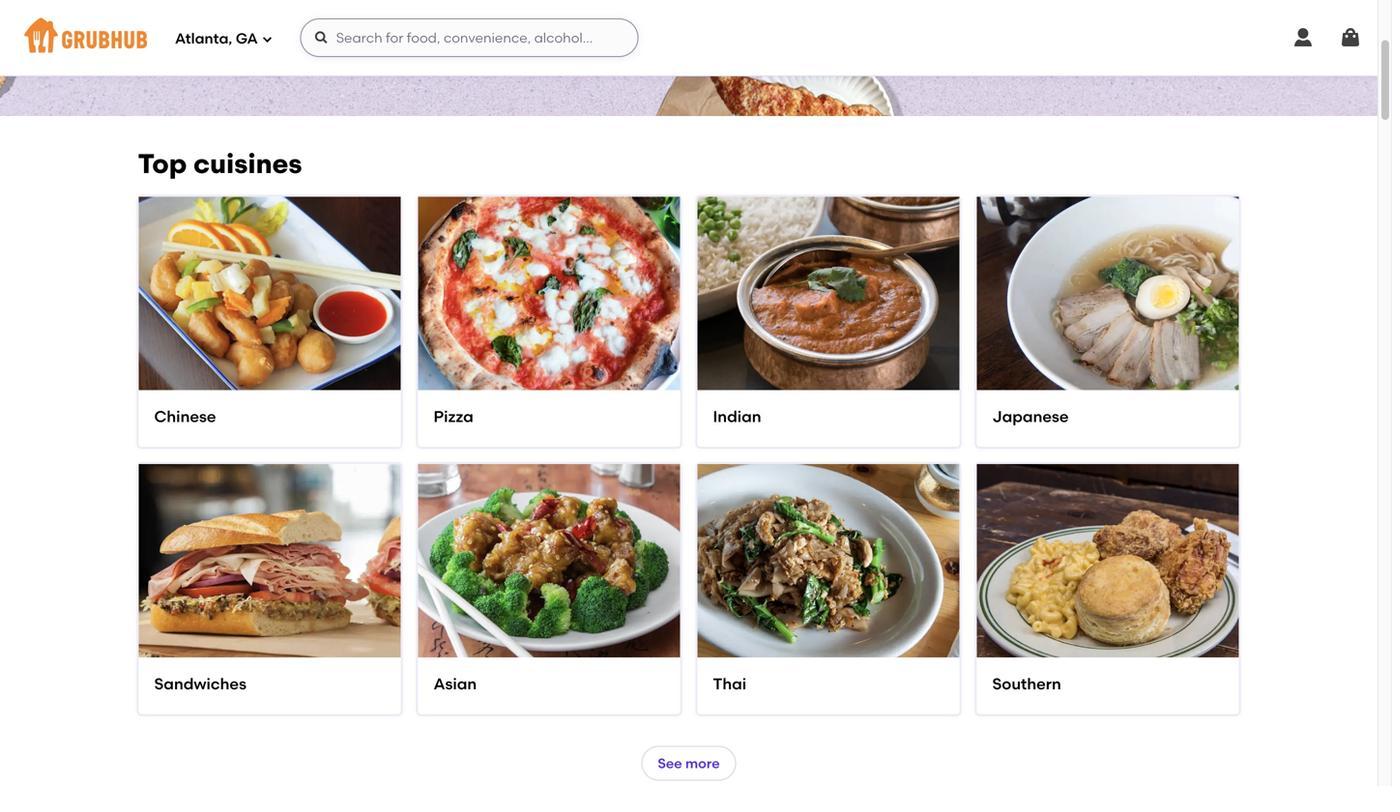 Task type: vqa. For each thing, say whether or not it's contained in the screenshot.
Indian delivery image
yes



Task type: describe. For each thing, give the bounding box(es) containing it.
more
[[686, 755, 720, 772]]

chinese delivery image
[[139, 162, 401, 424]]

southern
[[993, 675, 1062, 693]]

sandwiches link
[[154, 673, 385, 695]]

thai
[[713, 675, 747, 693]]

browse hero image
[[0, 0, 1378, 116]]

asian delivery image
[[418, 430, 680, 692]]

see more button
[[642, 746, 736, 781]]

2 svg image from the left
[[1339, 26, 1363, 49]]

see more
[[658, 755, 720, 772]]

indian
[[713, 407, 762, 426]]

sandwiches
[[154, 675, 247, 693]]

indian link
[[713, 406, 944, 427]]

1 svg image from the left
[[1292, 26, 1315, 49]]

indian delivery image
[[698, 162, 960, 424]]

chinese
[[154, 407, 216, 426]]



Task type: locate. For each thing, give the bounding box(es) containing it.
thai delivery image
[[698, 430, 960, 692]]

asian
[[434, 675, 477, 693]]

0 horizontal spatial svg image
[[1292, 26, 1315, 49]]

0 horizontal spatial svg image
[[262, 33, 273, 45]]

ga
[[236, 30, 258, 48]]

top cuisines
[[138, 147, 302, 180]]

1 horizontal spatial svg image
[[1339, 26, 1363, 49]]

chinese link
[[154, 406, 385, 427]]

svg image
[[1292, 26, 1315, 49], [1339, 26, 1363, 49]]

top
[[138, 147, 187, 180]]

japanese
[[993, 407, 1069, 426]]

svg image
[[314, 30, 329, 45], [262, 33, 273, 45]]

cuisines
[[193, 147, 302, 180]]

thai link
[[713, 673, 944, 695]]

pizza
[[434, 407, 474, 426]]

pizza delivery image
[[418, 162, 680, 424]]

atlanta, ga
[[175, 30, 258, 48]]

1 horizontal spatial svg image
[[314, 30, 329, 45]]

southern delivery image
[[977, 430, 1239, 692]]

see
[[658, 755, 682, 772]]

asian link
[[434, 673, 665, 695]]

japanese delivery image
[[977, 162, 1239, 424]]

southern link
[[993, 673, 1224, 695]]

pizza link
[[434, 406, 665, 427]]

Search for food, convenience, alcohol... search field
[[300, 18, 639, 57]]

japanese link
[[993, 406, 1224, 427]]

atlanta,
[[175, 30, 232, 48]]

main navigation navigation
[[0, 0, 1378, 75]]

sandwiches delivery image
[[139, 430, 401, 692]]



